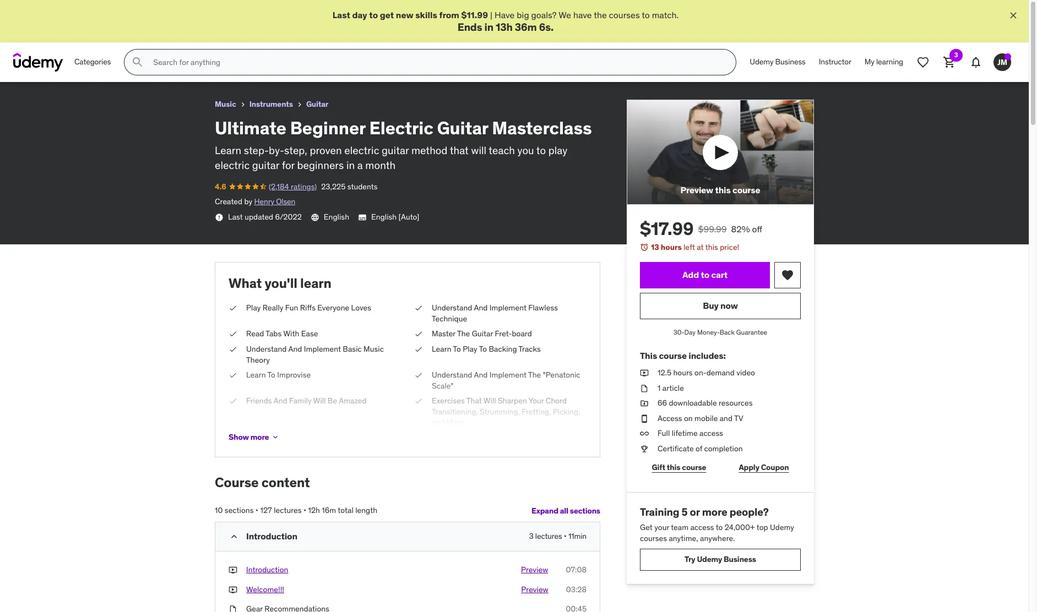 Task type: locate. For each thing, give the bounding box(es) containing it.
have
[[573, 9, 592, 20]]

1 horizontal spatial will
[[484, 396, 496, 406]]

1 vertical spatial guitar
[[437, 117, 488, 139]]

1 vertical spatial music
[[364, 344, 384, 354]]

0 horizontal spatial in
[[346, 159, 355, 172]]

that
[[466, 396, 482, 406]]

we
[[559, 9, 571, 20]]

1 vertical spatial the
[[528, 370, 541, 380]]

learn left step-
[[215, 144, 241, 157]]

1 horizontal spatial music
[[364, 344, 384, 354]]

preview up $17.99 $99.99 82% off
[[681, 185, 713, 196]]

courses right the
[[609, 9, 640, 20]]

to down theory
[[267, 370, 275, 380]]

0 vertical spatial guitar
[[306, 99, 328, 109]]

xsmall image
[[238, 100, 247, 109], [295, 100, 304, 109], [414, 303, 423, 314], [229, 329, 237, 340], [229, 344, 237, 355], [414, 344, 423, 355], [229, 370, 237, 381], [414, 370, 423, 381], [640, 429, 649, 440], [271, 433, 280, 442], [640, 444, 649, 455], [229, 565, 237, 576], [229, 585, 237, 596]]

the inside "understand and implement the "penatonic scale""
[[528, 370, 541, 380]]

expand all sections button
[[532, 500, 600, 522]]

ratings)
[[291, 182, 317, 191]]

0 vertical spatial learn
[[215, 144, 241, 157]]

english right "course language" "icon"
[[324, 212, 349, 222]]

0 vertical spatial udemy
[[750, 57, 774, 67]]

and left family
[[274, 396, 287, 406]]

board
[[512, 329, 532, 339]]

and down learn to play to backing tracks
[[474, 370, 488, 380]]

course up 82%
[[733, 185, 760, 196]]

1 vertical spatial courses
[[640, 534, 667, 544]]

hours down this course includes:
[[673, 368, 693, 378]]

12.5 hours on-demand video
[[658, 368, 755, 378]]

last left day
[[333, 9, 350, 20]]

chord
[[546, 396, 567, 406]]

and up master the guitar fret-board
[[474, 303, 488, 313]]

23,225
[[321, 182, 346, 191]]

learn down theory
[[246, 370, 266, 380]]

1 horizontal spatial english
[[371, 212, 397, 222]]

0 horizontal spatial to
[[267, 370, 275, 380]]

course inside button
[[733, 185, 760, 196]]

understand inside understand and implement flawless technique
[[432, 303, 472, 313]]

the right master
[[457, 329, 470, 339]]

2 vertical spatial implement
[[490, 370, 527, 380]]

1 horizontal spatial courses
[[640, 534, 667, 544]]

access inside the training 5 or more people? get your team access to 24,000+ top udemy courses anytime, anywhere.
[[690, 523, 714, 533]]

this for preview this course
[[715, 185, 731, 196]]

1 vertical spatial lectures
[[535, 532, 562, 541]]

method
[[411, 144, 448, 157]]

1 vertical spatial guitar
[[252, 159, 279, 172]]

1 vertical spatial hours
[[673, 368, 693, 378]]

add to wishlist image
[[781, 269, 794, 282]]

1 vertical spatial in
[[346, 159, 355, 172]]

ends
[[458, 21, 482, 34]]

add to cart
[[682, 270, 728, 281]]

0 horizontal spatial sections
[[225, 506, 254, 516]]

gift
[[652, 463, 665, 473]]

last inside last day to get new skills from $11.99 | have big goals? we have the courses to match. ends in 13h 36m 6s .
[[333, 9, 350, 20]]

xsmall image
[[215, 213, 224, 222], [229, 303, 237, 314], [414, 329, 423, 340], [640, 368, 649, 379], [640, 383, 649, 394], [229, 396, 237, 407], [414, 396, 423, 407], [640, 398, 649, 409], [640, 414, 649, 424], [229, 604, 237, 613]]

money-
[[697, 328, 720, 337]]

• left 11min
[[564, 532, 567, 541]]

or
[[690, 505, 700, 519]]

0 horizontal spatial the
[[457, 329, 470, 339]]

alarm image
[[640, 243, 649, 252]]

3 for 3
[[954, 51, 958, 59]]

will left be
[[313, 396, 326, 406]]

full lifetime access
[[658, 429, 723, 439]]

1 english from the left
[[324, 212, 349, 222]]

and left more
[[432, 418, 445, 428]]

english right closed captions image
[[371, 212, 397, 222]]

66 downloadable resources
[[658, 398, 753, 408]]

business down anywhere.
[[724, 555, 756, 565]]

2 vertical spatial understand
[[432, 370, 472, 380]]

more right show
[[250, 432, 269, 442]]

3 lectures • 11min
[[529, 532, 587, 541]]

instructor link
[[812, 49, 858, 76]]

people?
[[730, 505, 769, 519]]

2 vertical spatial learn
[[246, 370, 266, 380]]

wishlist image
[[917, 56, 930, 69]]

understand up scale"
[[432, 370, 472, 380]]

in down |
[[484, 21, 493, 34]]

tv
[[734, 414, 743, 423]]

access
[[700, 429, 723, 439], [690, 523, 714, 533]]

tabs
[[266, 329, 282, 339]]

learn down master
[[432, 344, 451, 354]]

preview this course
[[681, 185, 760, 196]]

in left 'a'
[[346, 159, 355, 172]]

hours right 13
[[661, 243, 682, 253]]

preview left 03:28
[[521, 585, 548, 595]]

and for will
[[274, 396, 287, 406]]

try
[[685, 555, 695, 565]]

team
[[671, 523, 689, 533]]

implement for basic
[[304, 344, 341, 354]]

guitar up learn to play to backing tracks
[[472, 329, 493, 339]]

guitar down step-
[[252, 159, 279, 172]]

play left really
[[246, 303, 261, 313]]

business left instructor at the right top
[[775, 57, 806, 67]]

1 will from the left
[[313, 396, 326, 406]]

by-
[[269, 144, 284, 157]]

1 horizontal spatial in
[[484, 21, 493, 34]]

play down master the guitar fret-board
[[463, 344, 477, 354]]

to inside the training 5 or more people? get your team access to 24,000+ top udemy courses anytime, anywhere.
[[716, 523, 723, 533]]

step,
[[284, 144, 307, 157]]

completion
[[704, 444, 743, 454]]

english
[[324, 212, 349, 222], [371, 212, 397, 222]]

last updated 6/2022
[[228, 212, 302, 222]]

coupon
[[761, 463, 789, 473]]

implement
[[490, 303, 527, 313], [304, 344, 341, 354], [490, 370, 527, 380]]

this up $99.99
[[715, 185, 731, 196]]

introduction
[[246, 531, 297, 542], [246, 565, 288, 575]]

0 vertical spatial hours
[[661, 243, 682, 253]]

1 vertical spatial access
[[690, 523, 714, 533]]

$17.99
[[640, 218, 694, 240]]

electric up 'a'
[[344, 144, 379, 157]]

length
[[355, 506, 377, 516]]

and down with
[[288, 344, 302, 354]]

implement for the
[[490, 370, 527, 380]]

xsmall image for access
[[640, 414, 649, 424]]

courses inside last day to get new skills from $11.99 | have big goals? we have the courses to match. ends in 13h 36m 6s .
[[609, 9, 640, 20]]

1 vertical spatial business
[[724, 555, 756, 565]]

guitar up 'that'
[[437, 117, 488, 139]]

will up strumming,
[[484, 396, 496, 406]]

downloadable
[[669, 398, 717, 408]]

0 vertical spatial music
[[215, 99, 236, 109]]

0 vertical spatial in
[[484, 21, 493, 34]]

course language image
[[311, 213, 319, 222]]

1 vertical spatial this
[[705, 243, 718, 253]]

course down of at the right
[[682, 463, 706, 473]]

1 vertical spatial learn
[[432, 344, 451, 354]]

in
[[484, 21, 493, 34], [346, 159, 355, 172]]

learn for learn to improvise
[[246, 370, 266, 380]]

understand and implement flawless technique
[[432, 303, 558, 324]]

get
[[380, 9, 394, 20]]

in inside ultimate beginner electric guitar masterclass learn step-by-step, proven electric guitar method that will teach you to play electric guitar for beginners in a month
[[346, 159, 355, 172]]

0 vertical spatial preview
[[681, 185, 713, 196]]

4.6
[[215, 182, 226, 191]]

3 inside "link"
[[954, 51, 958, 59]]

0 vertical spatial play
[[246, 303, 261, 313]]

courses inside the training 5 or more people? get your team access to 24,000+ top udemy courses anytime, anywhere.
[[640, 534, 667, 544]]

more inside the training 5 or more people? get your team access to 24,000+ top udemy courses anytime, anywhere.
[[702, 505, 727, 519]]

lifetime
[[672, 429, 698, 439]]

lectures
[[274, 506, 302, 516], [535, 532, 562, 541]]

your
[[529, 396, 544, 406]]

to inside 'button'
[[701, 270, 709, 281]]

xsmall image inside show more button
[[271, 433, 280, 442]]

music inside understand and implement basic music theory
[[364, 344, 384, 354]]

last for last day to get new skills from $11.99 | have big goals? we have the courses to match. ends in 13h 36m 6s .
[[333, 9, 350, 20]]

• left 12h 16m
[[303, 506, 306, 516]]

music right basic
[[364, 344, 384, 354]]

1 horizontal spatial •
[[303, 506, 306, 516]]

1 vertical spatial play
[[463, 344, 477, 354]]

1 vertical spatial understand
[[246, 344, 287, 354]]

preview down 3 lectures • 11min
[[521, 565, 548, 575]]

learn for learn to play to backing tracks
[[432, 344, 451, 354]]

to right you
[[536, 144, 546, 157]]

1 horizontal spatial learn
[[246, 370, 266, 380]]

understand and implement basic music theory
[[246, 344, 384, 365]]

last down created
[[228, 212, 243, 222]]

implement up "sharpen"
[[490, 370, 527, 380]]

1 horizontal spatial sections
[[570, 506, 600, 516]]

be
[[328, 396, 337, 406]]

udemy image
[[13, 53, 63, 72]]

introduction down 127 at the bottom left of the page
[[246, 531, 297, 542]]

understand for understand and implement basic music theory
[[246, 344, 287, 354]]

6/2022
[[275, 212, 302, 222]]

1 horizontal spatial the
[[528, 370, 541, 380]]

guitar inside ultimate beginner electric guitar masterclass learn step-by-step, proven electric guitar method that will teach you to play electric guitar for beginners in a month
[[437, 117, 488, 139]]

to left cart
[[701, 270, 709, 281]]

this right at
[[705, 243, 718, 253]]

1 vertical spatial implement
[[304, 344, 341, 354]]

in inside last day to get new skills from $11.99 | have big goals? we have the courses to match. ends in 13h 36m 6s .
[[484, 21, 493, 34]]

0 vertical spatial this
[[715, 185, 731, 196]]

friends
[[246, 396, 272, 406]]

implement up fret-
[[490, 303, 527, 313]]

(2,184
[[269, 182, 289, 191]]

preview for 07:08
[[521, 565, 548, 575]]

2 vertical spatial preview
[[521, 585, 548, 595]]

3 link
[[936, 49, 963, 76]]

2 vertical spatial course
[[682, 463, 706, 473]]

0 horizontal spatial electric
[[215, 159, 250, 172]]

the up your
[[528, 370, 541, 380]]

that
[[450, 144, 469, 157]]

and left tv
[[720, 414, 733, 423]]

2 horizontal spatial to
[[479, 344, 487, 354]]

sections right all
[[570, 506, 600, 516]]

to down master the guitar fret-board
[[479, 344, 487, 354]]

understand inside understand and implement basic music theory
[[246, 344, 287, 354]]

hours
[[661, 243, 682, 253], [673, 368, 693, 378]]

lectures right 127 at the bottom left of the page
[[274, 506, 302, 516]]

0 vertical spatial lectures
[[274, 506, 302, 516]]

1 vertical spatial preview
[[521, 565, 548, 575]]

24,000+
[[725, 523, 755, 533]]

1 vertical spatial introduction
[[246, 565, 288, 575]]

13
[[651, 243, 659, 253]]

understand inside "understand and implement the "penatonic scale""
[[432, 370, 472, 380]]

guitar
[[382, 144, 409, 157], [252, 159, 279, 172]]

last
[[333, 9, 350, 20], [228, 212, 243, 222]]

day
[[352, 9, 367, 20]]

hours for 12.5
[[673, 368, 693, 378]]

1 horizontal spatial last
[[333, 9, 350, 20]]

access down or
[[690, 523, 714, 533]]

this inside preview this course button
[[715, 185, 731, 196]]

2 vertical spatial this
[[667, 463, 681, 473]]

0 horizontal spatial learn
[[215, 144, 241, 157]]

categories
[[74, 57, 111, 67]]

2 english from the left
[[371, 212, 397, 222]]

implement down ease
[[304, 344, 341, 354]]

music up ultimate
[[215, 99, 236, 109]]

0 vertical spatial business
[[775, 57, 806, 67]]

2 will from the left
[[484, 396, 496, 406]]

and inside "understand and implement the "penatonic scale""
[[474, 370, 488, 380]]

xsmall image for friends
[[229, 396, 237, 407]]

0 vertical spatial the
[[457, 329, 470, 339]]

with
[[283, 329, 299, 339]]

1 vertical spatial course
[[659, 350, 687, 361]]

0 horizontal spatial more
[[250, 432, 269, 442]]

henry
[[254, 197, 274, 207]]

0 vertical spatial 3
[[954, 51, 958, 59]]

to down master
[[453, 344, 461, 354]]

xsmall image for master
[[414, 329, 423, 340]]

last for last updated 6/2022
[[228, 212, 243, 222]]

implement inside understand and implement flawless technique
[[490, 303, 527, 313]]

understand up theory
[[246, 344, 287, 354]]

• for 10
[[256, 506, 258, 516]]

xsmall image for exercises
[[414, 396, 423, 407]]

play
[[246, 303, 261, 313], [463, 344, 477, 354]]

what
[[229, 275, 262, 292]]

5
[[682, 505, 688, 519]]

guitar up "month"
[[382, 144, 409, 157]]

0 horizontal spatial english
[[324, 212, 349, 222]]

• left 127 at the bottom left of the page
[[256, 506, 258, 516]]

1 horizontal spatial to
[[453, 344, 461, 354]]

1 vertical spatial 3
[[529, 532, 534, 541]]

course up 12.5
[[659, 350, 687, 361]]

and for flawless
[[474, 303, 488, 313]]

0 vertical spatial implement
[[490, 303, 527, 313]]

0 vertical spatial course
[[733, 185, 760, 196]]

0 horizontal spatial play
[[246, 303, 261, 313]]

lectures down expand on the bottom right of page
[[535, 532, 562, 541]]

2 vertical spatial guitar
[[472, 329, 493, 339]]

xsmall image for 1
[[640, 383, 649, 394]]

shopping cart with 3 items image
[[943, 56, 956, 69]]

instruments
[[249, 99, 293, 109]]

0 vertical spatial more
[[250, 432, 269, 442]]

2 sections from the left
[[570, 506, 600, 516]]

2 horizontal spatial learn
[[432, 344, 451, 354]]

xsmall image for 12.5
[[640, 368, 649, 379]]

access down mobile
[[700, 429, 723, 439]]

more right or
[[702, 505, 727, 519]]

electric up 4.6 at the top
[[215, 159, 250, 172]]

preview
[[681, 185, 713, 196], [521, 565, 548, 575], [521, 585, 548, 595]]

0 horizontal spatial will
[[313, 396, 326, 406]]

1 horizontal spatial 3
[[954, 51, 958, 59]]

expand
[[532, 506, 558, 516]]

implement inside understand and implement basic music theory
[[304, 344, 341, 354]]

0 vertical spatial electric
[[344, 144, 379, 157]]

1 vertical spatial last
[[228, 212, 243, 222]]

to up anywhere.
[[716, 523, 723, 533]]

fretting,
[[522, 407, 551, 417]]

0 horizontal spatial •
[[256, 506, 258, 516]]

this inside gift this course link
[[667, 463, 681, 473]]

1 vertical spatial udemy
[[770, 523, 794, 533]]

will inside exercises that will sharpen your chord transitioning, strumming, fretting, picking, and more
[[484, 396, 496, 406]]

0 horizontal spatial last
[[228, 212, 243, 222]]

tracks
[[519, 344, 541, 354]]

•
[[256, 506, 258, 516], [303, 506, 306, 516], [564, 532, 567, 541]]

and inside understand and implement flawless technique
[[474, 303, 488, 313]]

3 left the notifications icon
[[954, 51, 958, 59]]

understand up technique
[[432, 303, 472, 313]]

0 vertical spatial understand
[[432, 303, 472, 313]]

0 vertical spatial introduction
[[246, 531, 297, 542]]

0 horizontal spatial and
[[432, 418, 445, 428]]

courses down get
[[640, 534, 667, 544]]

implement inside "understand and implement the "penatonic scale""
[[490, 370, 527, 380]]

0 vertical spatial last
[[333, 9, 350, 20]]

proven
[[310, 144, 342, 157]]

sections right the 10
[[225, 506, 254, 516]]

this right gift
[[667, 463, 681, 473]]

introduction up welcome!!!
[[246, 565, 288, 575]]

electric
[[344, 144, 379, 157], [215, 159, 250, 172]]

course content
[[215, 474, 310, 491]]

guitar up beginner
[[306, 99, 328, 109]]

3 down expand on the bottom right of page
[[529, 532, 534, 541]]

0 vertical spatial courses
[[609, 9, 640, 20]]

0 vertical spatial guitar
[[382, 144, 409, 157]]

your
[[655, 523, 669, 533]]

and inside understand and implement basic music theory
[[288, 344, 302, 354]]

submit search image
[[131, 56, 145, 69]]

2 horizontal spatial •
[[564, 532, 567, 541]]

basic
[[343, 344, 362, 354]]

sections inside dropdown button
[[570, 506, 600, 516]]

closed captions image
[[358, 213, 367, 222]]

content
[[261, 474, 310, 491]]

1 horizontal spatial more
[[702, 505, 727, 519]]

1 vertical spatial more
[[702, 505, 727, 519]]

understand and implement the "penatonic scale"
[[432, 370, 580, 391]]

0 horizontal spatial 3
[[529, 532, 534, 541]]

0 horizontal spatial courses
[[609, 9, 640, 20]]



Task type: describe. For each thing, give the bounding box(es) containing it.
strumming,
[[480, 407, 520, 417]]

top
[[757, 523, 768, 533]]

created
[[215, 197, 242, 207]]

big
[[517, 9, 529, 20]]

• for 3
[[564, 532, 567, 541]]

read tabs with ease
[[246, 329, 318, 339]]

what you'll learn
[[229, 275, 332, 292]]

1 horizontal spatial lectures
[[535, 532, 562, 541]]

on
[[684, 414, 693, 423]]

07:08
[[566, 565, 587, 575]]

instructor
[[819, 57, 851, 67]]

preview inside button
[[681, 185, 713, 196]]

from
[[439, 9, 459, 20]]

now
[[721, 300, 738, 311]]

show more
[[229, 432, 269, 442]]

12.5
[[658, 368, 672, 378]]

to left the get
[[369, 9, 378, 20]]

Search for anything text field
[[151, 53, 723, 72]]

and for basic
[[288, 344, 302, 354]]

exercises that will sharpen your chord transitioning, strumming, fretting, picking, and more
[[432, 396, 580, 428]]

last day to get new skills from $11.99 | have big goals? we have the courses to match. ends in 13h 36m 6s .
[[333, 9, 679, 34]]

you
[[518, 144, 534, 157]]

12h 16m
[[308, 506, 336, 516]]

close image
[[1008, 10, 1019, 21]]

improvise
[[277, 370, 311, 380]]

1 horizontal spatial electric
[[344, 144, 379, 157]]

cart
[[711, 270, 728, 281]]

13 hours left at this price!
[[651, 243, 739, 253]]

to for play
[[453, 344, 461, 354]]

gift this course
[[652, 463, 706, 473]]

masterclass
[[492, 117, 592, 139]]

fret-
[[495, 329, 512, 339]]

1 horizontal spatial guitar
[[382, 144, 409, 157]]

step-
[[244, 144, 269, 157]]

hours for 13
[[661, 243, 682, 253]]

1 introduction from the top
[[246, 531, 297, 542]]

more inside show more button
[[250, 432, 269, 442]]

a
[[357, 159, 363, 172]]

"penatonic
[[543, 370, 580, 380]]

implement for flawless
[[490, 303, 527, 313]]

small image
[[229, 532, 240, 543]]

2 introduction from the top
[[246, 565, 288, 575]]

|
[[490, 9, 493, 20]]

show more button
[[229, 426, 280, 448]]

apply coupon
[[739, 463, 789, 473]]

0 horizontal spatial guitar
[[252, 159, 279, 172]]

technique
[[432, 314, 467, 324]]

ultimate beginner electric guitar masterclass learn step-by-step, proven electric guitar method that will teach you to play electric guitar for beginners in a month
[[215, 117, 592, 172]]

the
[[594, 9, 607, 20]]

0 vertical spatial access
[[700, 429, 723, 439]]

back
[[720, 328, 735, 337]]

get
[[640, 523, 653, 533]]

introduction button
[[246, 565, 288, 576]]

learn inside ultimate beginner electric guitar masterclass learn step-by-step, proven electric guitar method that will teach you to play electric guitar for beginners in a month
[[215, 144, 241, 157]]

to inside ultimate beginner electric guitar masterclass learn step-by-step, proven electric guitar method that will teach you to play electric guitar for beginners in a month
[[536, 144, 546, 157]]

english for english [auto]
[[371, 212, 397, 222]]

categories button
[[68, 49, 118, 76]]

goals?
[[531, 9, 557, 20]]

course for gift this course
[[682, 463, 706, 473]]

henry olsen link
[[254, 197, 295, 207]]

udemy inside the training 5 or more people? get your team access to 24,000+ top udemy courses anytime, anywhere.
[[770, 523, 794, 533]]

0 horizontal spatial business
[[724, 555, 756, 565]]

0 horizontal spatial music
[[215, 99, 236, 109]]

1
[[658, 383, 661, 393]]

gift this course link
[[640, 457, 718, 479]]

xsmall image for 66
[[640, 398, 649, 409]]

course for preview this course
[[733, 185, 760, 196]]

students
[[347, 182, 378, 191]]

1 sections from the left
[[225, 506, 254, 516]]

flawless
[[528, 303, 558, 313]]

scale"
[[432, 381, 454, 391]]

1 vertical spatial electric
[[215, 159, 250, 172]]

welcome!!!
[[246, 585, 284, 595]]

theory
[[246, 355, 270, 365]]

play
[[548, 144, 568, 157]]

to for improvise
[[267, 370, 275, 380]]

access
[[658, 414, 682, 423]]

2 vertical spatial udemy
[[697, 555, 722, 565]]

master the guitar fret-board
[[432, 329, 532, 339]]

xsmall image for last
[[215, 213, 224, 222]]

for
[[282, 159, 295, 172]]

amazed
[[339, 396, 367, 406]]

have
[[495, 9, 515, 20]]

learning
[[876, 57, 903, 67]]

$17.99 $99.99 82% off
[[640, 218, 763, 240]]

instruments link
[[249, 98, 293, 111]]

this course includes:
[[640, 350, 726, 361]]

3 for 3 lectures • 11min
[[529, 532, 534, 541]]

day
[[684, 328, 696, 337]]

all
[[560, 506, 568, 516]]

english [auto]
[[371, 212, 419, 222]]

certificate
[[658, 444, 694, 454]]

learn to improvise
[[246, 370, 311, 380]]

you'll
[[265, 275, 297, 292]]

you have alerts image
[[1005, 54, 1011, 60]]

english for english
[[324, 212, 349, 222]]

understand for understand and implement the "penatonic scale"
[[432, 370, 472, 380]]

really
[[263, 303, 283, 313]]

1 horizontal spatial business
[[775, 57, 806, 67]]

anytime,
[[669, 534, 698, 544]]

training 5 or more people? get your team access to 24,000+ top udemy courses anytime, anywhere.
[[640, 505, 794, 544]]

preview for 03:28
[[521, 585, 548, 595]]

1 horizontal spatial and
[[720, 414, 733, 423]]

welcome!!! button
[[246, 585, 284, 596]]

skills
[[415, 9, 437, 20]]

transitioning,
[[432, 407, 478, 417]]

127
[[260, 506, 272, 516]]

30-day money-back guarantee
[[674, 328, 767, 337]]

new
[[396, 9, 413, 20]]

my learning link
[[858, 49, 910, 76]]

total
[[338, 506, 354, 516]]

this for gift this course
[[667, 463, 681, 473]]

music link
[[215, 98, 236, 111]]

updated
[[245, 212, 273, 222]]

learn to play to backing tracks
[[432, 344, 541, 354]]

sharpen
[[498, 396, 527, 406]]

family
[[289, 396, 312, 406]]

xsmall image for play
[[229, 303, 237, 314]]

and inside exercises that will sharpen your chord transitioning, strumming, fretting, picking, and more
[[432, 418, 445, 428]]

and for the
[[474, 370, 488, 380]]

understand for understand and implement flawless technique
[[432, 303, 472, 313]]

0 horizontal spatial lectures
[[274, 506, 302, 516]]

to left match.
[[642, 9, 650, 20]]

learn
[[300, 275, 332, 292]]

picking,
[[553, 407, 580, 417]]

notifications image
[[969, 56, 983, 69]]

my
[[865, 57, 875, 67]]

13h 36m 6s
[[496, 21, 551, 34]]

backing
[[489, 344, 517, 354]]

read
[[246, 329, 264, 339]]

1 horizontal spatial play
[[463, 344, 477, 354]]

access on mobile and tv
[[658, 414, 743, 423]]



Task type: vqa. For each thing, say whether or not it's contained in the screenshot.
Implement related to Basic
yes



